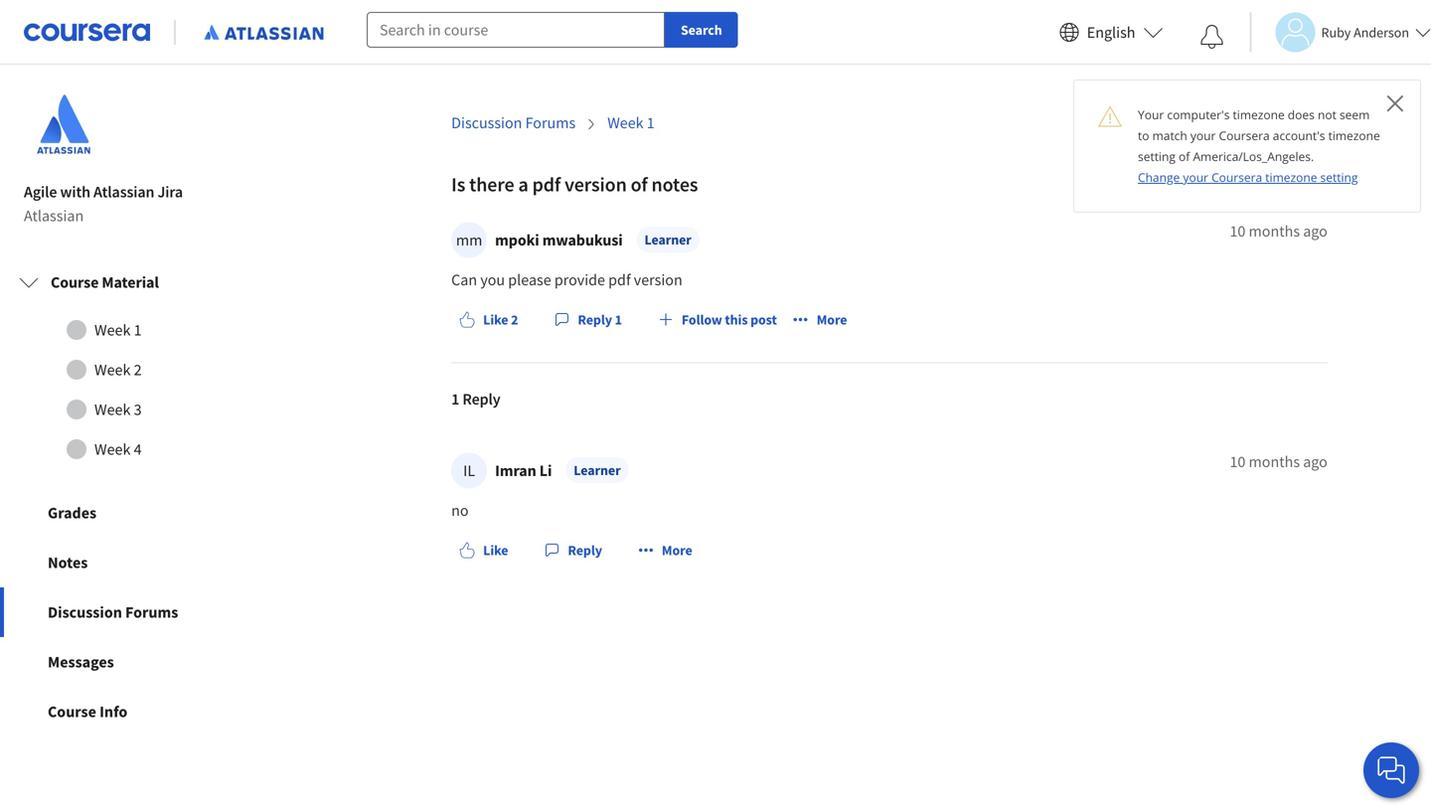 Task type: locate. For each thing, give the bounding box(es) containing it.
0 vertical spatial like
[[483, 311, 508, 329]]

timezone up america/los_angeles.
[[1233, 106, 1285, 123]]

like down you
[[483, 311, 508, 329]]

learner for imran li
[[574, 461, 621, 479]]

pdf right provide
[[609, 270, 631, 290]]

1 vertical spatial like
[[483, 541, 508, 559]]

week up week 2
[[94, 320, 131, 340]]

of inside your computer's timezone does not seem to match your coursera account's timezone setting of america/los_angeles. change your coursera timezone setting
[[1179, 148, 1190, 165]]

1 vertical spatial discussion forums link
[[0, 588, 286, 637]]

2 10 months ago from the top
[[1230, 452, 1328, 472]]

1 like from the top
[[483, 311, 508, 329]]

months for mpoki mwabukusi
[[1249, 221, 1301, 241]]

follow this post
[[682, 311, 777, 329]]

1 10 from the top
[[1230, 221, 1246, 241]]

course left the material
[[51, 272, 99, 292]]

0 vertical spatial week 1
[[608, 113, 655, 133]]

0 vertical spatial 10 months ago
[[1230, 221, 1328, 241]]

of
[[1179, 148, 1190, 165], [631, 172, 648, 197]]

timezone down "seem"
[[1329, 127, 1381, 144]]

1 vertical spatial 2
[[134, 360, 142, 380]]

10
[[1230, 221, 1246, 241], [1230, 452, 1246, 472]]

thumbs up image down no
[[460, 542, 475, 558]]

of inside forum thread 'element'
[[631, 172, 648, 197]]

discussion
[[452, 113, 522, 133], [48, 603, 122, 622]]

0 vertical spatial atlassian
[[94, 182, 155, 202]]

course inside dropdown button
[[51, 272, 99, 292]]

week
[[608, 113, 644, 133], [94, 320, 131, 340], [94, 360, 131, 380], [94, 400, 131, 420], [94, 440, 131, 459]]

setting
[[1138, 148, 1176, 165], [1321, 169, 1359, 185]]

change
[[1138, 169, 1180, 185]]

1 vertical spatial forums
[[125, 603, 178, 622]]

week for week 4 link
[[94, 440, 131, 459]]

setting up change
[[1138, 148, 1176, 165]]

your right change
[[1184, 169, 1209, 185]]

ruby anderson button
[[1250, 12, 1432, 52]]

li
[[540, 461, 552, 481]]

learner element right li
[[566, 457, 629, 483]]

1 horizontal spatial atlassian
[[94, 182, 155, 202]]

0 vertical spatial forums
[[526, 113, 576, 133]]

reply left more dropdown button
[[568, 541, 602, 559]]

forum thread element
[[452, 147, 1328, 610]]

10 for mpoki mwabukusi
[[1230, 221, 1246, 241]]

forums up messages link
[[125, 603, 178, 622]]

forums left chevron right icon
[[526, 113, 576, 133]]

reply for reply 1
[[578, 311, 612, 329]]

2 like from the top
[[483, 541, 508, 559]]

reply for reply
[[568, 541, 602, 559]]

change your coursera timezone setting link
[[1138, 169, 1359, 185]]

1 right chevron right icon
[[647, 113, 655, 133]]

0 horizontal spatial version
[[565, 172, 627, 197]]

1 vertical spatial course
[[48, 702, 96, 722]]

1 vertical spatial atlassian
[[24, 206, 84, 226]]

atlassian down agile
[[24, 206, 84, 226]]

2
[[511, 311, 518, 329], [134, 360, 142, 380]]

0 horizontal spatial discussion forums link
[[0, 588, 286, 637]]

week 1 link right chevron right icon
[[608, 113, 655, 133]]

0 vertical spatial 2
[[511, 311, 518, 329]]

1 vertical spatial week 1 link
[[19, 310, 267, 350]]

agile with atlassian jira atlassian
[[24, 182, 183, 226]]

coursera image
[[24, 16, 150, 48]]

discussion up there
[[452, 113, 522, 133]]

imran li
[[495, 461, 552, 481]]

week 1 link up week 2
[[19, 310, 267, 350]]

0 horizontal spatial learner
[[574, 461, 621, 479]]

2 vertical spatial reply
[[568, 541, 602, 559]]

1 thumbs up image from the top
[[460, 312, 475, 328]]

like left reply button
[[483, 541, 508, 559]]

1 vertical spatial thumbs up image
[[460, 542, 475, 558]]

1 vertical spatial setting
[[1321, 169, 1359, 185]]

timezone down account's
[[1266, 169, 1318, 185]]

1 horizontal spatial more
[[817, 311, 848, 329]]

pdf
[[532, 172, 561, 197], [609, 270, 631, 290]]

please
[[508, 270, 552, 290]]

1 vertical spatial version
[[634, 270, 683, 290]]

reply
[[578, 311, 612, 329], [463, 389, 501, 409], [568, 541, 602, 559]]

10 for imran li
[[1230, 452, 1246, 472]]

this
[[725, 311, 748, 329]]

discussion forums link up a
[[452, 113, 576, 133]]

2 for week 2
[[134, 360, 142, 380]]

post
[[751, 311, 777, 329]]

10 months ago inside replies element
[[1230, 452, 1328, 472]]

0 vertical spatial reply
[[578, 311, 612, 329]]

0 vertical spatial setting
[[1138, 148, 1176, 165]]

0 horizontal spatial week 1
[[94, 320, 142, 340]]

Search in course text field
[[367, 12, 665, 48]]

0 horizontal spatial discussion
[[48, 603, 122, 622]]

learner down notes
[[645, 231, 692, 249]]

2 up "3"
[[134, 360, 142, 380]]

atlassian
[[94, 182, 155, 202], [24, 206, 84, 226]]

1 horizontal spatial learner element
[[637, 227, 700, 253]]

learner element
[[637, 227, 700, 253], [566, 457, 629, 483]]

0 horizontal spatial of
[[631, 172, 648, 197]]

learner element down notes
[[637, 227, 700, 253]]

1
[[647, 113, 655, 133], [615, 311, 622, 329], [134, 320, 142, 340], [452, 389, 460, 409]]

0 vertical spatial learner element
[[637, 227, 700, 253]]

1 horizontal spatial week 1 link
[[608, 113, 655, 133]]

week 1
[[608, 113, 655, 133], [94, 320, 142, 340]]

search
[[681, 21, 722, 39]]

0 vertical spatial learner
[[645, 231, 692, 249]]

week for week 3 link
[[94, 400, 131, 420]]

more inside more popup button
[[817, 311, 848, 329]]

course for course material
[[51, 272, 99, 292]]

reply inside "button"
[[578, 311, 612, 329]]

1 horizontal spatial discussion forums
[[452, 113, 576, 133]]

discussion forums up a
[[452, 113, 576, 133]]

months inside replies element
[[1249, 452, 1301, 472]]

atlassian image
[[24, 85, 103, 164]]

account's
[[1273, 127, 1326, 144]]

you
[[481, 270, 505, 290]]

thumbs up image
[[460, 312, 475, 328], [460, 542, 475, 558]]

1 vertical spatial learner element
[[566, 457, 629, 483]]

follow this post button
[[650, 302, 785, 338]]

0 horizontal spatial learner element
[[566, 457, 629, 483]]

mpoki mwabukusi
[[495, 230, 623, 250]]

learner element inside replies element
[[566, 457, 629, 483]]

setting down account's
[[1321, 169, 1359, 185]]

pdf right a
[[532, 172, 561, 197]]

replies element
[[452, 363, 1328, 610]]

week 1 link
[[608, 113, 655, 133], [19, 310, 267, 350]]

0 vertical spatial 10
[[1230, 221, 1246, 241]]

il
[[464, 461, 475, 481]]

ago inside replies element
[[1304, 452, 1328, 472]]

notes
[[48, 553, 88, 573]]

1 vertical spatial discussion forums
[[48, 603, 178, 622]]

1 horizontal spatial discussion
[[452, 113, 522, 133]]

1 horizontal spatial pdf
[[609, 270, 631, 290]]

months
[[1249, 221, 1301, 241], [1249, 452, 1301, 472]]

1 horizontal spatial 2
[[511, 311, 518, 329]]

10 months ago
[[1230, 221, 1328, 241], [1230, 452, 1328, 472]]

learner inside replies element
[[574, 461, 621, 479]]

coursera down america/los_angeles.
[[1212, 169, 1263, 185]]

2 10 from the top
[[1230, 452, 1246, 472]]

more for more popup button
[[817, 311, 848, 329]]

like inside button
[[483, 311, 508, 329]]

more button
[[630, 532, 701, 568]]

2 thumbs up image from the top
[[460, 542, 475, 558]]

1 vertical spatial ago
[[1304, 452, 1328, 472]]

1 horizontal spatial learner
[[645, 231, 692, 249]]

discussion up messages
[[48, 603, 122, 622]]

chevron right image
[[584, 116, 600, 132]]

2 months from the top
[[1249, 452, 1301, 472]]

learner right li
[[574, 461, 621, 479]]

1 vertical spatial reply
[[463, 389, 501, 409]]

0 horizontal spatial 2
[[134, 360, 142, 380]]

your
[[1191, 127, 1216, 144], [1184, 169, 1209, 185]]

coursera up america/los_angeles.
[[1220, 127, 1270, 144]]

discussion forums
[[452, 113, 576, 133], [48, 603, 178, 622]]

does
[[1288, 106, 1315, 123]]

reply down provide
[[578, 311, 612, 329]]

1 horizontal spatial setting
[[1321, 169, 1359, 185]]

0 vertical spatial months
[[1249, 221, 1301, 241]]

1 months from the top
[[1249, 221, 1301, 241]]

atlassian left "jira"
[[94, 182, 155, 202]]

1 vertical spatial 10
[[1230, 452, 1246, 472]]

discussion forums link up messages
[[0, 588, 286, 637]]

follow
[[682, 311, 723, 329]]

search button
[[665, 12, 738, 48]]

0 vertical spatial ago
[[1304, 221, 1328, 241]]

1 vertical spatial timezone
[[1329, 127, 1381, 144]]

1 down can you please provide pdf version
[[615, 311, 622, 329]]

1 ago from the top
[[1304, 221, 1328, 241]]

forums
[[526, 113, 576, 133], [125, 603, 178, 622]]

0 vertical spatial more
[[817, 311, 848, 329]]

0 vertical spatial pdf
[[532, 172, 561, 197]]

version
[[565, 172, 627, 197], [634, 270, 683, 290]]

reply up il
[[463, 389, 501, 409]]

like
[[483, 311, 508, 329], [483, 541, 508, 559]]

1 horizontal spatial of
[[1179, 148, 1190, 165]]

4
[[134, 440, 142, 459]]

week for left week 1 link
[[94, 320, 131, 340]]

warning image
[[1099, 104, 1123, 128]]

0 horizontal spatial atlassian
[[24, 206, 84, 226]]

thumbs up image for can you please provide pdf version
[[460, 312, 475, 328]]

course
[[51, 272, 99, 292], [48, 702, 96, 722]]

0 vertical spatial discussion
[[452, 113, 522, 133]]

1 vertical spatial of
[[631, 172, 648, 197]]

2 ago from the top
[[1304, 452, 1328, 472]]

week up week 3
[[94, 360, 131, 380]]

of left notes
[[631, 172, 648, 197]]

not
[[1318, 106, 1337, 123]]

reply inside button
[[568, 541, 602, 559]]

thumbs up image for no
[[460, 542, 475, 558]]

learner for mpoki mwabukusi
[[645, 231, 692, 249]]

discussion forums link
[[452, 113, 576, 133], [0, 588, 286, 637]]

1 vertical spatial learner
[[574, 461, 621, 479]]

provide
[[555, 270, 605, 290]]

like inside button
[[483, 541, 508, 559]]

week left 4
[[94, 440, 131, 459]]

week 1 up week 2
[[94, 320, 142, 340]]

course left info
[[48, 702, 96, 722]]

thumbs up image inside like button
[[460, 542, 475, 558]]

more inside more dropdown button
[[662, 541, 693, 559]]

10 inside replies element
[[1230, 452, 1246, 472]]

1 vertical spatial more
[[662, 541, 693, 559]]

thumbs up image inside "like 2" button
[[460, 312, 475, 328]]

0 horizontal spatial more
[[662, 541, 693, 559]]

1 vertical spatial 10 months ago
[[1230, 452, 1328, 472]]

0 vertical spatial discussion forums
[[452, 113, 576, 133]]

learner
[[645, 231, 692, 249], [574, 461, 621, 479]]

your
[[1138, 106, 1165, 123]]

week left "3"
[[94, 400, 131, 420]]

1 10 months ago from the top
[[1230, 221, 1328, 241]]

2 down please
[[511, 311, 518, 329]]

thumbs up image left like 2
[[460, 312, 475, 328]]

ago for mpoki mwabukusi
[[1304, 221, 1328, 241]]

0 vertical spatial discussion forums link
[[452, 113, 576, 133]]

your down computer's
[[1191, 127, 1216, 144]]

week 1 right chevron right icon
[[608, 113, 655, 133]]

2 inside button
[[511, 311, 518, 329]]

1 vertical spatial months
[[1249, 452, 1301, 472]]

more
[[817, 311, 848, 329], [662, 541, 693, 559]]

0 vertical spatial course
[[51, 272, 99, 292]]

mm
[[456, 230, 483, 250]]

timezone
[[1233, 106, 1285, 123], [1329, 127, 1381, 144], [1266, 169, 1318, 185]]

version up mwabukusi
[[565, 172, 627, 197]]

0 horizontal spatial forums
[[125, 603, 178, 622]]

notes
[[652, 172, 698, 197]]

0 horizontal spatial pdf
[[532, 172, 561, 197]]

1 down "like 2" button
[[452, 389, 460, 409]]

0 vertical spatial thumbs up image
[[460, 312, 475, 328]]

week 3
[[94, 400, 142, 420]]

coursera
[[1220, 127, 1270, 144], [1212, 169, 1263, 185]]

material
[[102, 272, 159, 292]]

0 vertical spatial of
[[1179, 148, 1190, 165]]

learner element for imran li
[[566, 457, 629, 483]]

learner element for mpoki mwabukusi
[[637, 227, 700, 253]]

help center image
[[1380, 759, 1404, 782]]

there
[[469, 172, 515, 197]]

1 horizontal spatial week 1
[[608, 113, 655, 133]]

course material button
[[3, 255, 283, 310]]

1 vertical spatial pdf
[[609, 270, 631, 290]]

discussion forums up messages link
[[48, 603, 178, 622]]

months for imran li
[[1249, 452, 1301, 472]]

of down match
[[1179, 148, 1190, 165]]

version up follow
[[634, 270, 683, 290]]



Task type: vqa. For each thing, say whether or not it's contained in the screenshot.
topmost THE "COURSERA"
yes



Task type: describe. For each thing, give the bounding box(es) containing it.
with
[[60, 182, 90, 202]]

course for course info
[[48, 702, 96, 722]]

like for like
[[483, 541, 508, 559]]

1 inside "button"
[[615, 311, 622, 329]]

0 vertical spatial your
[[1191, 127, 1216, 144]]

1 horizontal spatial forums
[[526, 113, 576, 133]]

1 up week 2 link
[[134, 320, 142, 340]]

no
[[452, 501, 469, 521]]

like button
[[452, 532, 516, 568]]

course info
[[48, 702, 128, 722]]

ruby anderson
[[1322, 23, 1410, 41]]

like 2 button
[[452, 302, 526, 338]]

week for week 2 link
[[94, 360, 131, 380]]

1 horizontal spatial version
[[634, 270, 683, 290]]

week 4 link
[[19, 430, 267, 469]]

week 4
[[94, 440, 142, 459]]

10 months ago for mwabukusi
[[1230, 221, 1328, 241]]

imran
[[495, 461, 537, 481]]

1 vertical spatial week 1
[[94, 320, 142, 340]]

0 horizontal spatial discussion forums
[[48, 603, 178, 622]]

to
[[1138, 127, 1150, 144]]

grades link
[[0, 488, 286, 538]]

week 2
[[94, 360, 142, 380]]

agile
[[24, 182, 57, 202]]

2 vertical spatial timezone
[[1266, 169, 1318, 185]]

1 vertical spatial coursera
[[1212, 169, 1263, 185]]

2 for like 2
[[511, 311, 518, 329]]

week right chevron right icon
[[608, 113, 644, 133]]

is there a pdf version of notes
[[452, 172, 698, 197]]

info
[[100, 702, 128, 722]]

grades
[[48, 503, 97, 523]]

jira
[[158, 182, 183, 202]]

can
[[452, 270, 477, 290]]

like for like 2
[[483, 311, 508, 329]]

timezone mismatch warning modal dialog
[[1074, 80, 1422, 213]]

messages link
[[0, 637, 286, 687]]

match
[[1153, 127, 1188, 144]]

0 vertical spatial week 1 link
[[608, 113, 655, 133]]

mwabukusi
[[543, 230, 623, 250]]

0 vertical spatial timezone
[[1233, 106, 1285, 123]]

ago for imran li
[[1304, 452, 1328, 472]]

0 vertical spatial version
[[565, 172, 627, 197]]

a
[[518, 172, 529, 197]]

0 horizontal spatial week 1 link
[[19, 310, 267, 350]]

week 3 link
[[19, 390, 267, 430]]

english
[[1088, 22, 1136, 42]]

reply 1
[[578, 311, 622, 329]]

chat with us image
[[1376, 755, 1408, 786]]

0 horizontal spatial setting
[[1138, 148, 1176, 165]]

course material
[[51, 272, 159, 292]]

reply button
[[536, 532, 610, 568]]

more button
[[785, 302, 856, 338]]

anderson
[[1354, 23, 1410, 41]]

seem
[[1340, 106, 1370, 123]]

3
[[134, 400, 142, 420]]

1 reply
[[452, 389, 501, 409]]

show notifications image
[[1201, 25, 1224, 49]]

1 vertical spatial discussion
[[48, 603, 122, 622]]

can you please provide pdf version
[[452, 270, 683, 290]]

more for more dropdown button
[[662, 541, 693, 559]]

computer's
[[1168, 106, 1230, 123]]

your computer's timezone does not seem to match your coursera account's timezone setting of america/los_angeles. change your coursera timezone setting
[[1138, 106, 1381, 185]]

ruby
[[1322, 23, 1352, 41]]

is
[[452, 172, 466, 197]]

0 vertical spatial coursera
[[1220, 127, 1270, 144]]

course info link
[[0, 687, 286, 737]]

week 2 link
[[19, 350, 267, 390]]

notes link
[[0, 538, 286, 588]]

✕ button
[[1387, 87, 1405, 119]]

english button
[[1052, 0, 1172, 65]]

messages
[[48, 652, 114, 672]]

reply 1 button
[[546, 302, 630, 338]]

10 months ago for li
[[1230, 452, 1328, 472]]

1 vertical spatial your
[[1184, 169, 1209, 185]]

mpoki
[[495, 230, 540, 250]]

1 horizontal spatial discussion forums link
[[452, 113, 576, 133]]

1 inside replies element
[[452, 389, 460, 409]]

like 2
[[483, 311, 518, 329]]

✕
[[1387, 87, 1405, 119]]

america/los_angeles.
[[1194, 148, 1315, 165]]



